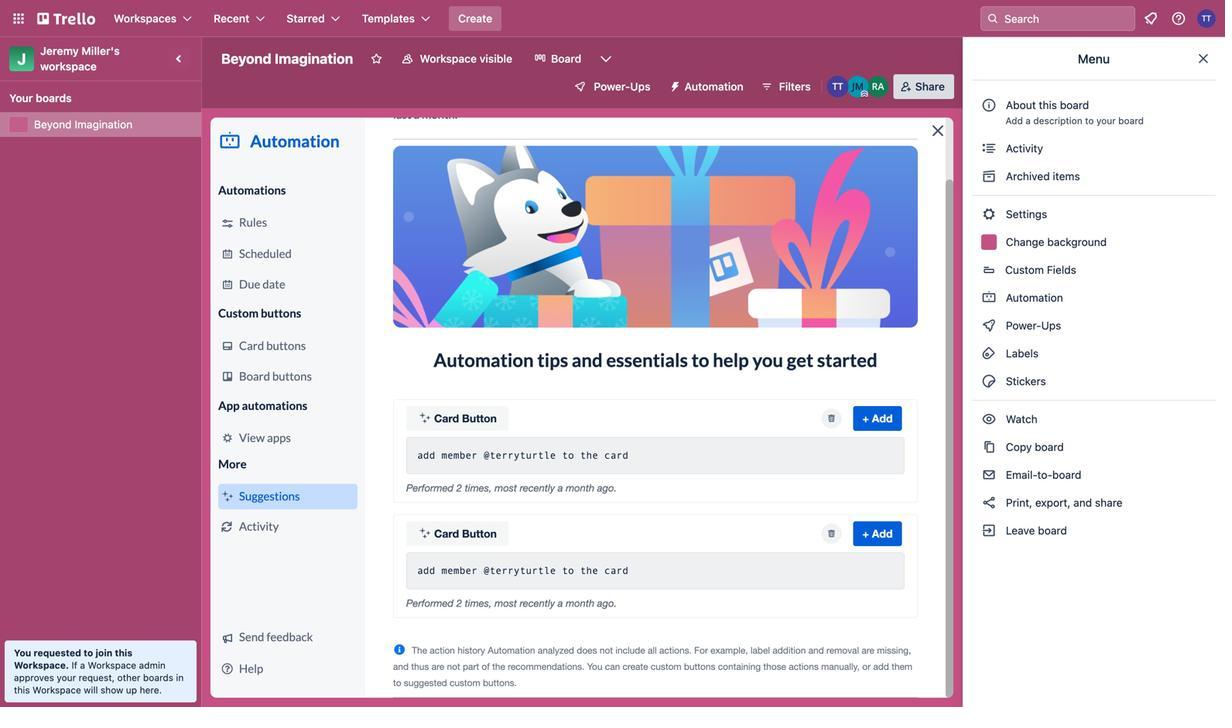 Task type: locate. For each thing, give the bounding box(es) containing it.
watch
[[1003, 413, 1041, 426]]

activity
[[1003, 142, 1043, 155]]

automation inside button
[[685, 80, 744, 93]]

your boards with 1 items element
[[9, 89, 184, 108]]

1 horizontal spatial power-
[[1006, 319, 1042, 332]]

0 vertical spatial your
[[1097, 115, 1116, 126]]

boards right your
[[36, 92, 72, 104]]

workspaces button
[[104, 6, 201, 31]]

1 horizontal spatial automation
[[1003, 291, 1063, 304]]

sm image
[[981, 141, 997, 156], [981, 169, 997, 184], [981, 207, 997, 222], [981, 318, 997, 334], [981, 374, 997, 389], [981, 412, 997, 427], [981, 440, 997, 455], [981, 468, 997, 483], [981, 495, 997, 511], [981, 523, 997, 539]]

to
[[1085, 115, 1094, 126], [84, 648, 93, 659]]

workspaces
[[114, 12, 177, 25]]

jeremy miller (jeremymiller198) image
[[847, 76, 869, 98]]

1 horizontal spatial workspace
[[88, 660, 136, 671]]

ruby anderson (rubyanderson7) image
[[867, 76, 889, 98]]

0 vertical spatial beyond imagination
[[221, 50, 353, 67]]

items
[[1053, 170, 1080, 183]]

6 sm image from the top
[[981, 412, 997, 427]]

sm image for stickers
[[981, 374, 997, 389]]

0 horizontal spatial boards
[[36, 92, 72, 104]]

0 vertical spatial ups
[[630, 80, 651, 93]]

0 vertical spatial sm image
[[663, 74, 685, 96]]

a right add
[[1026, 115, 1031, 126]]

a
[[1026, 115, 1031, 126], [80, 660, 85, 671]]

board
[[1060, 99, 1089, 111], [1119, 115, 1144, 126], [1035, 441, 1064, 454], [1053, 469, 1082, 481], [1038, 524, 1067, 537]]

1 horizontal spatial your
[[1097, 115, 1116, 126]]

power-ups up labels
[[1003, 319, 1064, 332]]

1 sm image from the top
[[981, 141, 997, 156]]

email-to-board link
[[972, 463, 1216, 488]]

9 sm image from the top
[[981, 495, 997, 511]]

2 vertical spatial this
[[14, 685, 30, 696]]

a inside if a workspace admin approves your request, other boards in this workspace will show up here.
[[80, 660, 85, 671]]

sm image for print, export, and share
[[981, 495, 997, 511]]

2 horizontal spatial this
[[1039, 99, 1057, 111]]

0 horizontal spatial to
[[84, 648, 93, 659]]

1 vertical spatial a
[[80, 660, 85, 671]]

power- inside button
[[594, 80, 630, 93]]

your up activity 'link'
[[1097, 115, 1116, 126]]

menu
[[1078, 51, 1110, 66]]

sm image inside power-ups link
[[981, 318, 997, 334]]

description
[[1034, 115, 1083, 126]]

power-ups down customize views "icon" on the top
[[594, 80, 651, 93]]

board up print, export, and share
[[1053, 469, 1082, 481]]

imagination
[[275, 50, 353, 67], [75, 118, 133, 131]]

share button
[[894, 74, 954, 99]]

automation left the filters "button"
[[685, 80, 744, 93]]

beyond down recent dropdown button
[[221, 50, 271, 67]]

0 horizontal spatial automation
[[685, 80, 744, 93]]

leave
[[1006, 524, 1035, 537]]

7 sm image from the top
[[981, 440, 997, 455]]

print,
[[1006, 497, 1033, 509]]

sm image inside stickers link
[[981, 374, 997, 389]]

2 vertical spatial sm image
[[981, 346, 997, 361]]

fields
[[1047, 264, 1077, 276]]

0 horizontal spatial workspace
[[33, 685, 81, 696]]

1 vertical spatial imagination
[[75, 118, 133, 131]]

workspace.
[[14, 660, 69, 671]]

0 vertical spatial a
[[1026, 115, 1031, 126]]

8 sm image from the top
[[981, 468, 997, 483]]

workspace down the join
[[88, 660, 136, 671]]

power-ups link
[[972, 313, 1216, 338]]

imagination inside beyond imagination link
[[75, 118, 133, 131]]

1 vertical spatial beyond imagination
[[34, 118, 133, 131]]

0 horizontal spatial ups
[[630, 80, 651, 93]]

about
[[1006, 99, 1036, 111]]

Board name text field
[[214, 46, 361, 71]]

your inside about this board add a description to your board
[[1097, 115, 1116, 126]]

share
[[1095, 497, 1123, 509]]

about this board add a description to your board
[[1006, 99, 1144, 126]]

ups left automation button
[[630, 80, 651, 93]]

to left the join
[[84, 648, 93, 659]]

you requested to join this workspace.
[[14, 648, 133, 671]]

10 sm image from the top
[[981, 523, 997, 539]]

beyond imagination down your boards with 1 items element
[[34, 118, 133, 131]]

beyond inside board name text box
[[221, 50, 271, 67]]

sm image inside archived items link
[[981, 169, 997, 184]]

0 vertical spatial power-ups
[[594, 80, 651, 93]]

beyond down your boards
[[34, 118, 72, 131]]

terry turtle (terryturtle) image
[[827, 76, 849, 98]]

1 horizontal spatial a
[[1026, 115, 1031, 126]]

0 vertical spatial automation
[[685, 80, 744, 93]]

1 horizontal spatial beyond imagination
[[221, 50, 353, 67]]

0 vertical spatial beyond
[[221, 50, 271, 67]]

1 horizontal spatial this
[[115, 648, 133, 659]]

sm image inside labels link
[[981, 346, 997, 361]]

sm image inside automation button
[[663, 74, 685, 96]]

sm image for archived items
[[981, 169, 997, 184]]

0 horizontal spatial beyond
[[34, 118, 72, 131]]

automation
[[685, 80, 744, 93], [1003, 291, 1063, 304]]

3 sm image from the top
[[981, 207, 997, 222]]

board up description
[[1060, 99, 1089, 111]]

up
[[126, 685, 137, 696]]

5 sm image from the top
[[981, 374, 997, 389]]

1 horizontal spatial to
[[1085, 115, 1094, 126]]

boards
[[36, 92, 72, 104], [143, 673, 173, 683]]

0 vertical spatial to
[[1085, 115, 1094, 126]]

ups
[[630, 80, 651, 93], [1041, 319, 1061, 332]]

0 vertical spatial this
[[1039, 99, 1057, 111]]

0 horizontal spatial imagination
[[75, 118, 133, 131]]

labels
[[1003, 347, 1039, 360]]

workspace visible
[[420, 52, 512, 65]]

0 horizontal spatial beyond imagination
[[34, 118, 133, 131]]

this down approves
[[14, 685, 30, 696]]

this
[[1039, 99, 1057, 111], [115, 648, 133, 659], [14, 685, 30, 696]]

beyond
[[221, 50, 271, 67], [34, 118, 72, 131]]

0 horizontal spatial power-ups
[[594, 80, 651, 93]]

1 vertical spatial beyond
[[34, 118, 72, 131]]

1 horizontal spatial power-ups
[[1003, 319, 1064, 332]]

activity link
[[972, 136, 1216, 161]]

0 vertical spatial boards
[[36, 92, 72, 104]]

beyond imagination down starred
[[221, 50, 353, 67]]

1 vertical spatial your
[[57, 673, 76, 683]]

boards inside if a workspace admin approves your request, other boards in this workspace will show up here.
[[143, 673, 173, 683]]

copy
[[1006, 441, 1032, 454]]

this right the join
[[115, 648, 133, 659]]

admin
[[139, 660, 166, 671]]

sm image for email-to-board
[[981, 468, 997, 483]]

you
[[14, 648, 31, 659]]

2 horizontal spatial workspace
[[420, 52, 477, 65]]

1 horizontal spatial boards
[[143, 673, 173, 683]]

sm image inside settings link
[[981, 207, 997, 222]]

sm image inside activity 'link'
[[981, 141, 997, 156]]

power-ups button
[[563, 74, 660, 99]]

sm image inside print, export, and share link
[[981, 495, 997, 511]]

settings link
[[972, 202, 1216, 227]]

copy board
[[1003, 441, 1064, 454]]

imagination down your boards with 1 items element
[[75, 118, 133, 131]]

ups down automation link
[[1041, 319, 1061, 332]]

1 vertical spatial to
[[84, 648, 93, 659]]

0 vertical spatial workspace
[[420, 52, 477, 65]]

to up activity 'link'
[[1085, 115, 1094, 126]]

beyond imagination link
[[34, 117, 192, 132]]

board down export, on the right bottom
[[1038, 524, 1067, 537]]

1 vertical spatial power-ups
[[1003, 319, 1064, 332]]

1 horizontal spatial beyond
[[221, 50, 271, 67]]

1 horizontal spatial imagination
[[275, 50, 353, 67]]

workspace
[[420, 52, 477, 65], [88, 660, 136, 671], [33, 685, 81, 696]]

0 horizontal spatial power-
[[594, 80, 630, 93]]

sm image inside email-to-board link
[[981, 468, 997, 483]]

if
[[72, 660, 77, 671]]

custom fields
[[1005, 264, 1077, 276]]

1 vertical spatial boards
[[143, 673, 173, 683]]

templates
[[362, 12, 415, 25]]

4 sm image from the top
[[981, 318, 997, 334]]

workspace inside button
[[420, 52, 477, 65]]

workspace
[[40, 60, 97, 73]]

sm image inside leave board "link"
[[981, 523, 997, 539]]

jeremy miller's workspace
[[40, 45, 123, 73]]

stickers
[[1003, 375, 1046, 388]]

board
[[551, 52, 581, 65]]

0 horizontal spatial your
[[57, 673, 76, 683]]

sm image for settings
[[981, 207, 997, 222]]

archived
[[1006, 170, 1050, 183]]

sm image
[[663, 74, 685, 96], [981, 290, 997, 306], [981, 346, 997, 361]]

power- down customize views "icon" on the top
[[594, 80, 630, 93]]

sm image inside the watch link
[[981, 412, 997, 427]]

0 horizontal spatial this
[[14, 685, 30, 696]]

1 horizontal spatial ups
[[1041, 319, 1061, 332]]

boards down "admin"
[[143, 673, 173, 683]]

1 vertical spatial sm image
[[981, 290, 997, 306]]

a right if in the left bottom of the page
[[80, 660, 85, 671]]

beyond inside beyond imagination link
[[34, 118, 72, 131]]

sm image inside automation link
[[981, 290, 997, 306]]

1 vertical spatial this
[[115, 648, 133, 659]]

sm image inside copy board link
[[981, 440, 997, 455]]

0 vertical spatial power-
[[594, 80, 630, 93]]

0 horizontal spatial a
[[80, 660, 85, 671]]

1 vertical spatial ups
[[1041, 319, 1061, 332]]

workspace down approves
[[33, 685, 81, 696]]

this inside if a workspace admin approves your request, other boards in this workspace will show up here.
[[14, 685, 30, 696]]

power-
[[594, 80, 630, 93], [1006, 319, 1042, 332]]

your down if in the left bottom of the page
[[57, 673, 76, 683]]

create button
[[449, 6, 502, 31]]

automation button
[[663, 74, 753, 99]]

beyond imagination
[[221, 50, 353, 67], [34, 118, 133, 131]]

power- up labels
[[1006, 319, 1042, 332]]

2 sm image from the top
[[981, 169, 997, 184]]

automation down custom fields
[[1003, 291, 1063, 304]]

labels link
[[972, 341, 1216, 366]]

power-ups inside power-ups link
[[1003, 319, 1064, 332]]

power-ups
[[594, 80, 651, 93], [1003, 319, 1064, 332]]

customize views image
[[599, 51, 614, 67]]

workspace left visible
[[420, 52, 477, 65]]

imagination down starred dropdown button
[[275, 50, 353, 67]]

your inside if a workspace admin approves your request, other boards in this workspace will show up here.
[[57, 673, 76, 683]]

this up description
[[1039, 99, 1057, 111]]

0 vertical spatial imagination
[[275, 50, 353, 67]]



Task type: vqa. For each thing, say whether or not it's contained in the screenshot.
the board in the Email-To-Board link
yes



Task type: describe. For each thing, give the bounding box(es) containing it.
automation link
[[972, 286, 1216, 310]]

will
[[84, 685, 98, 696]]

a inside about this board add a description to your board
[[1026, 115, 1031, 126]]

templates button
[[353, 6, 440, 31]]

board inside "link"
[[1038, 524, 1067, 537]]

archived items
[[1003, 170, 1080, 183]]

email-
[[1006, 469, 1038, 481]]

workspace visible button
[[392, 46, 522, 71]]

recent
[[214, 12, 249, 25]]

email-to-board
[[1003, 469, 1082, 481]]

star or unstar board image
[[370, 53, 383, 65]]

beyond imagination inside board name text box
[[221, 50, 353, 67]]

sm image for automation
[[981, 290, 997, 306]]

export,
[[1035, 497, 1071, 509]]

starred button
[[277, 6, 350, 31]]

watch link
[[972, 407, 1216, 432]]

stickers link
[[972, 369, 1216, 394]]

ups inside button
[[630, 80, 651, 93]]

imagination inside board name text box
[[275, 50, 353, 67]]

request,
[[79, 673, 115, 683]]

this inside about this board add a description to your board
[[1039, 99, 1057, 111]]

archived items link
[[972, 164, 1216, 189]]

to-
[[1038, 469, 1053, 481]]

primary element
[[0, 0, 1225, 37]]

change
[[1006, 236, 1045, 248]]

sm image for activity
[[981, 141, 997, 156]]

filters button
[[756, 74, 816, 99]]

j
[[17, 50, 26, 68]]

search image
[[987, 12, 999, 25]]

background
[[1048, 236, 1107, 248]]

change background
[[1003, 236, 1107, 248]]

show
[[101, 685, 123, 696]]

recent button
[[204, 6, 274, 31]]

starred
[[287, 12, 325, 25]]

to inside you requested to join this workspace.
[[84, 648, 93, 659]]

and
[[1074, 497, 1092, 509]]

other
[[117, 673, 140, 683]]

filters
[[779, 80, 811, 93]]

print, export, and share
[[1003, 497, 1123, 509]]

1 vertical spatial automation
[[1003, 291, 1063, 304]]

this inside you requested to join this workspace.
[[115, 648, 133, 659]]

sm image for leave board
[[981, 523, 997, 539]]

print, export, and share link
[[972, 491, 1216, 516]]

board link
[[525, 46, 591, 71]]

create
[[458, 12, 492, 25]]

open information menu image
[[1171, 11, 1187, 26]]

board up to-
[[1035, 441, 1064, 454]]

Search field
[[999, 7, 1135, 30]]

power-ups inside power-ups button
[[594, 80, 651, 93]]

this member is an admin of this board. image
[[861, 91, 868, 98]]

1 vertical spatial power-
[[1006, 319, 1042, 332]]

leave board link
[[972, 519, 1216, 543]]

settings
[[1003, 208, 1047, 221]]

requested
[[34, 648, 81, 659]]

copy board link
[[972, 435, 1216, 460]]

0 notifications image
[[1142, 9, 1160, 28]]

leave board
[[1003, 524, 1067, 537]]

sm image for labels
[[981, 346, 997, 361]]

if a workspace admin approves your request, other boards in this workspace will show up here.
[[14, 660, 184, 696]]

workspace navigation collapse icon image
[[169, 48, 190, 70]]

here.
[[140, 685, 162, 696]]

miller's
[[82, 45, 120, 57]]

your
[[9, 92, 33, 104]]

add
[[1006, 115, 1023, 126]]

sm image for power-ups
[[981, 318, 997, 334]]

sm image for copy board
[[981, 440, 997, 455]]

jeremy
[[40, 45, 79, 57]]

back to home image
[[37, 6, 95, 31]]

join
[[96, 648, 112, 659]]

terry turtle (terryturtle) image
[[1197, 9, 1216, 28]]

2 vertical spatial workspace
[[33, 685, 81, 696]]

to inside about this board add a description to your board
[[1085, 115, 1094, 126]]

custom fields button
[[972, 258, 1216, 283]]

sm image for watch
[[981, 412, 997, 427]]

your boards
[[9, 92, 72, 104]]

approves
[[14, 673, 54, 683]]

board up activity 'link'
[[1119, 115, 1144, 126]]

1 vertical spatial workspace
[[88, 660, 136, 671]]

change background link
[[972, 230, 1216, 255]]

in
[[176, 673, 184, 683]]

custom
[[1005, 264, 1044, 276]]

visible
[[480, 52, 512, 65]]

share
[[915, 80, 945, 93]]



